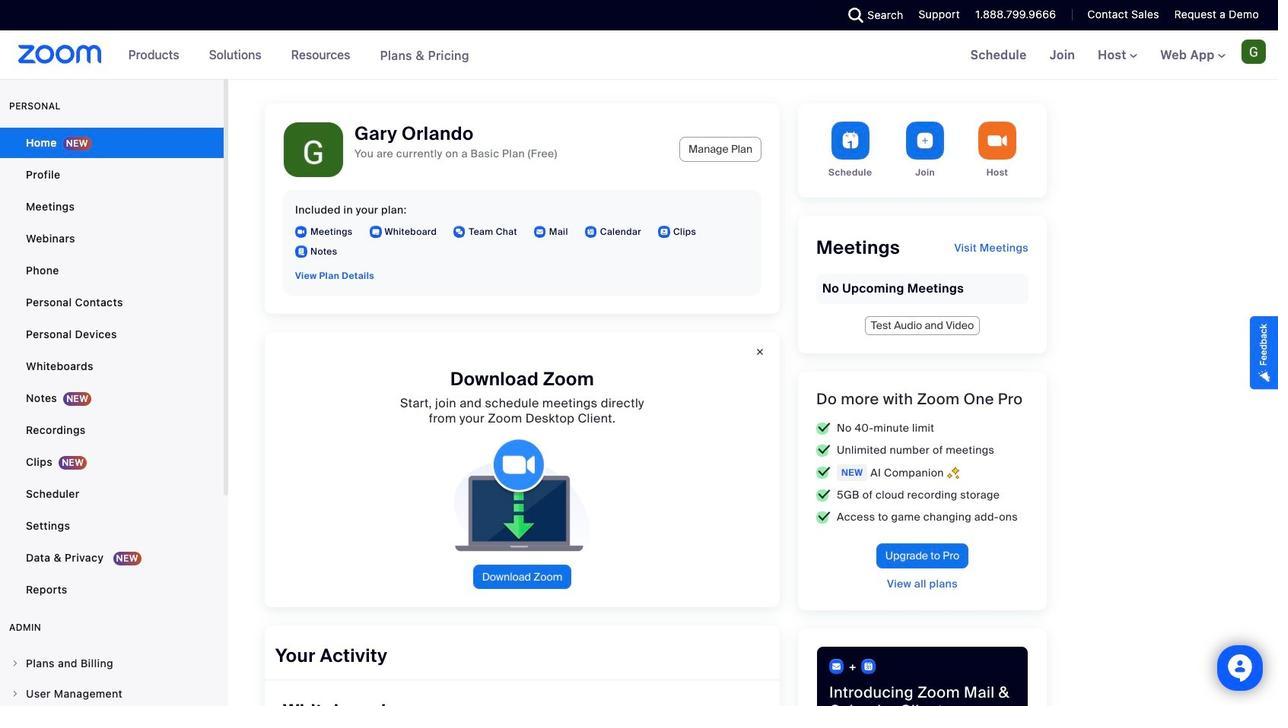 Task type: vqa. For each thing, say whether or not it's contained in the screenshot.
top Check Box icon
yes



Task type: describe. For each thing, give the bounding box(es) containing it.
meetings navigation
[[959, 30, 1278, 81]]

product information navigation
[[117, 30, 481, 81]]

right image for second menu item from the bottom of the admin menu menu
[[11, 660, 20, 669]]

download zoom image
[[442, 439, 602, 553]]

profile.zoom_whiteboard image
[[369, 226, 382, 238]]

profile.zoom_meetings image
[[295, 226, 307, 238]]

2 menu item from the top
[[0, 680, 224, 707]]

schedule image
[[831, 122, 869, 160]]

2 check box image from the top
[[816, 490, 831, 502]]

profile.zoom_clips image
[[658, 226, 670, 238]]

1 menu item from the top
[[0, 650, 224, 679]]

calendar image
[[861, 660, 876, 674]]

profile.zoom_calendar image
[[585, 226, 597, 238]]

1 check box image from the top
[[816, 423, 831, 435]]



Task type: locate. For each thing, give the bounding box(es) containing it.
2 right image from the top
[[11, 690, 20, 699]]

advanced feature image
[[947, 467, 959, 480]]

avatar image
[[284, 122, 343, 182]]

right image
[[11, 660, 20, 669], [11, 690, 20, 699]]

profile.zoom_notes image
[[295, 246, 307, 258]]

1 right image from the top
[[11, 660, 20, 669]]

admin menu menu
[[0, 650, 224, 707]]

2 check box image from the top
[[816, 467, 831, 479]]

host image
[[978, 122, 1016, 160]]

1 vertical spatial check box image
[[816, 467, 831, 479]]

1 vertical spatial right image
[[11, 690, 20, 699]]

zoom logo image
[[18, 45, 102, 64]]

0 vertical spatial check box image
[[816, 423, 831, 435]]

1 vertical spatial check box image
[[816, 490, 831, 502]]

personal menu menu
[[0, 128, 224, 607]]

1 check box image from the top
[[816, 445, 831, 457]]

mail image
[[829, 660, 844, 674]]

0 vertical spatial right image
[[11, 660, 20, 669]]

menu item
[[0, 650, 224, 679], [0, 680, 224, 707]]

profile.zoom_mail image
[[534, 226, 546, 238]]

0 vertical spatial check box image
[[816, 445, 831, 457]]

3 check box image from the top
[[816, 512, 831, 524]]

join image
[[906, 122, 944, 160]]

check box image
[[816, 445, 831, 457], [816, 467, 831, 479], [816, 512, 831, 524]]

0 vertical spatial menu item
[[0, 650, 224, 679]]

2 vertical spatial check box image
[[816, 512, 831, 524]]

check box image
[[816, 423, 831, 435], [816, 490, 831, 502]]

right image for 1st menu item from the bottom
[[11, 690, 20, 699]]

banner
[[0, 30, 1278, 81]]

profile picture image
[[1242, 40, 1266, 64]]

profile.zoom_team_chat image
[[454, 226, 466, 238]]

1 vertical spatial menu item
[[0, 680, 224, 707]]



